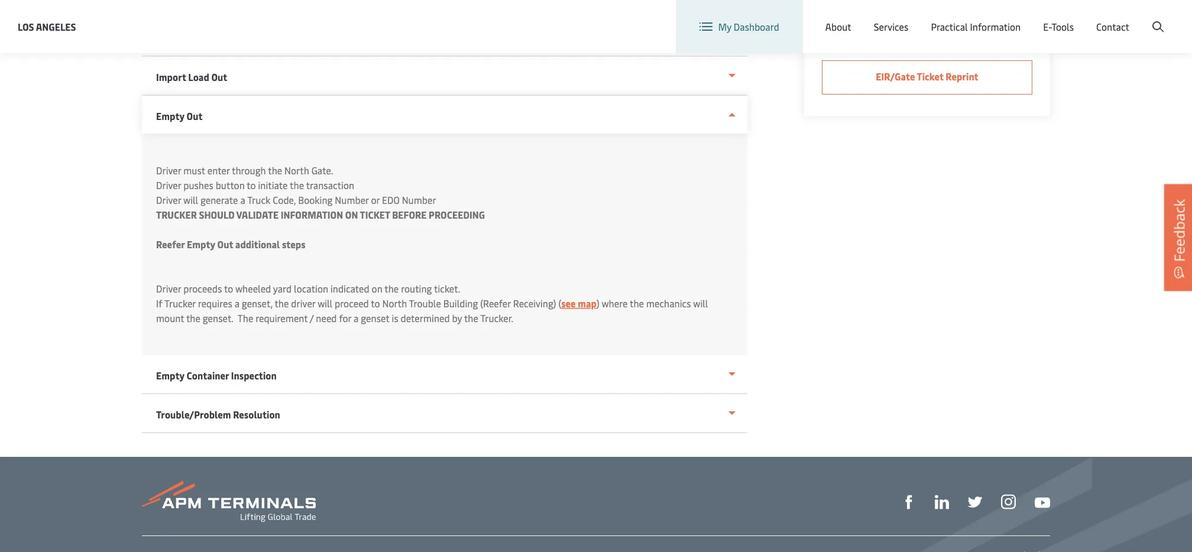 Task type: describe. For each thing, give the bounding box(es) containing it.
the up initiate
[[268, 164, 282, 177]]

angeles
[[36, 20, 76, 33]]

my dashboard button
[[700, 0, 780, 53]]

empty out button
[[142, 96, 748, 134]]

1 driver from the top
[[156, 164, 181, 177]]

linkedin image
[[935, 495, 950, 510]]

instagram image
[[1002, 495, 1016, 510]]

empty inside empty out element
[[187, 238, 215, 251]]

will inside ) where the mechanics will mount the genset.  the requirement / need for a genset is determined by the trucker.
[[694, 297, 708, 310]]

mechanics
[[647, 297, 691, 310]]

login / create account link
[[1053, 0, 1170, 35]]

tools
[[1052, 20, 1074, 33]]

on
[[345, 209, 358, 221]]

menu
[[994, 11, 1019, 24]]

through
[[232, 164, 266, 177]]

global menu
[[965, 11, 1019, 24]]

youtube image
[[1035, 498, 1051, 508]]

reefer empty out additional steps
[[156, 238, 306, 251]]

1 vertical spatial to
[[224, 283, 233, 295]]

trucker
[[164, 297, 196, 310]]

the up requirement on the bottom of the page
[[275, 297, 289, 310]]

yard
[[273, 283, 292, 295]]

validate
[[236, 209, 279, 221]]

empty container inspection button
[[142, 356, 748, 395]]

practical information button
[[932, 0, 1021, 53]]

/ inside ) where the mechanics will mount the genset.  the requirement / need for a genset is determined by the trucker.
[[310, 312, 314, 325]]

generate
[[201, 194, 238, 206]]

initiate
[[258, 179, 288, 192]]

proceed
[[335, 297, 369, 310]]

trucker
[[156, 209, 197, 221]]

load
[[188, 71, 209, 83]]

indicated
[[331, 283, 370, 295]]

4 driver from the top
[[156, 283, 181, 295]]

code,
[[273, 194, 296, 206]]

1 number from the left
[[335, 194, 369, 206]]

building
[[444, 297, 478, 310]]

must
[[184, 164, 205, 177]]

before
[[392, 209, 427, 221]]

about button
[[826, 0, 852, 53]]

for
[[339, 312, 352, 325]]

contact
[[1097, 20, 1130, 33]]

import load out
[[156, 71, 227, 83]]

empty for out
[[156, 110, 185, 122]]

empty out element
[[142, 134, 748, 356]]

facebook image
[[902, 495, 916, 510]]

2 driver from the top
[[156, 179, 181, 192]]

by
[[452, 312, 462, 325]]

the right on
[[385, 283, 399, 295]]

e-tools
[[1044, 20, 1074, 33]]

2 horizontal spatial to
[[371, 297, 380, 310]]

1 horizontal spatial will
[[318, 297, 333, 310]]

driver must enter through the north gate. driver pushes button to initiate the transaction driver will generate a truck code, booking number or edo number trucker should validate information on ticket before proceeding
[[156, 164, 487, 221]]

e-
[[1044, 20, 1052, 33]]

pushes
[[184, 179, 213, 192]]

1 horizontal spatial north
[[383, 297, 407, 310]]

the up code,
[[290, 179, 304, 192]]

requirement
[[256, 312, 308, 325]]

) where the mechanics will mount the genset.  the requirement / need for a genset is determined by the trucker.
[[156, 297, 708, 325]]

inspection
[[231, 369, 277, 382]]

import load out button
[[142, 57, 748, 96]]

resolution
[[233, 409, 280, 421]]

location
[[890, 11, 927, 24]]

see
[[562, 297, 576, 310]]

switch
[[860, 11, 888, 24]]

additional
[[235, 238, 280, 251]]

0 vertical spatial /
[[1100, 11, 1104, 24]]

trouble/problem resolution
[[156, 409, 280, 421]]

steps
[[282, 238, 306, 251]]

account
[[1135, 11, 1170, 24]]

proceeding
[[429, 209, 485, 221]]

the right by
[[464, 312, 479, 325]]

transaction
[[306, 179, 355, 192]]

practical information
[[932, 20, 1021, 33]]

button
[[216, 179, 245, 192]]

if
[[156, 297, 162, 310]]

switch location button
[[841, 11, 927, 24]]

information
[[971, 20, 1021, 33]]

driver proceeds to wheeled yard location indicated on the routing ticket.
[[156, 283, 461, 295]]

0 horizontal spatial a
[[235, 297, 240, 310]]

genset
[[361, 312, 390, 325]]

feedback button
[[1165, 185, 1193, 291]]

dashboard
[[734, 20, 780, 33]]

reefer
[[156, 238, 185, 251]]

eir/gate
[[876, 70, 916, 83]]

empty out
[[156, 110, 203, 122]]

is
[[392, 312, 399, 325]]



Task type: vqa. For each thing, say whether or not it's contained in the screenshot.
Global Menu
yes



Task type: locate. For each thing, give the bounding box(es) containing it.
number up the 'before'
[[402, 194, 436, 206]]

twitter image
[[969, 495, 983, 510]]

truck
[[247, 194, 271, 206]]

1 horizontal spatial to
[[247, 179, 256, 192]]

0 vertical spatial to
[[247, 179, 256, 192]]

empty down import
[[156, 110, 185, 122]]

north left gate.
[[285, 164, 309, 177]]

number
[[335, 194, 369, 206], [402, 194, 436, 206]]

a left truck
[[240, 194, 245, 206]]

map
[[578, 297, 597, 310]]

1 horizontal spatial a
[[240, 194, 245, 206]]

services
[[874, 20, 909, 33]]

or
[[371, 194, 380, 206]]

empty
[[156, 110, 185, 122], [187, 238, 215, 251], [156, 369, 185, 382]]

trouble/problem resolution button
[[142, 395, 748, 434]]

/ left need
[[310, 312, 314, 325]]

2 vertical spatial a
[[354, 312, 359, 325]]

a inside ) where the mechanics will mount the genset.  the requirement / need for a genset is determined by the trucker.
[[354, 312, 359, 325]]

driver left must
[[156, 164, 181, 177]]

import
[[156, 71, 186, 83]]

0 horizontal spatial /
[[310, 312, 314, 325]]

0 horizontal spatial will
[[183, 194, 198, 206]]

global menu button
[[939, 0, 1030, 35]]

to inside "driver must enter through the north gate. driver pushes button to initiate the transaction driver will generate a truck code, booking number or edo number trucker should validate information on ticket before proceeding"
[[247, 179, 256, 192]]

driver
[[156, 164, 181, 177], [156, 179, 181, 192], [156, 194, 181, 206], [156, 283, 181, 295]]

0 vertical spatial out
[[211, 71, 227, 83]]

booking
[[298, 194, 333, 206]]

eir/gate ticket reprint link
[[822, 60, 1033, 95]]

0 horizontal spatial to
[[224, 283, 233, 295]]

reprint
[[946, 70, 979, 83]]

receiving)
[[513, 297, 556, 310]]

north inside "driver must enter through the north gate. driver pushes button to initiate the transaction driver will generate a truck code, booking number or edo number trucker should validate information on ticket before proceeding"
[[285, 164, 309, 177]]

container
[[187, 369, 229, 382]]

ticket
[[917, 70, 944, 83]]

apmt footer logo image
[[142, 481, 316, 522]]

2 vertical spatial to
[[371, 297, 380, 310]]

2 vertical spatial empty
[[156, 369, 185, 382]]

out down import load out
[[187, 110, 203, 122]]

number up on
[[335, 194, 369, 206]]

trucker.
[[481, 312, 514, 325]]

will down pushes
[[183, 194, 198, 206]]

)
[[597, 297, 600, 310]]

feedback
[[1170, 199, 1189, 262]]

to
[[247, 179, 256, 192], [224, 283, 233, 295], [371, 297, 380, 310]]

a up the at the bottom left
[[235, 297, 240, 310]]

need
[[316, 312, 337, 325]]

1 vertical spatial north
[[383, 297, 407, 310]]

2 horizontal spatial a
[[354, 312, 359, 325]]

to down through
[[247, 179, 256, 192]]

0 horizontal spatial north
[[285, 164, 309, 177]]

the down trucker
[[186, 312, 201, 325]]

instagram link
[[1002, 494, 1016, 510]]

see map link
[[562, 297, 597, 310]]

the right where
[[630, 297, 644, 310]]

should
[[199, 209, 235, 221]]

north
[[285, 164, 309, 177], [383, 297, 407, 310]]

ticket.
[[434, 283, 461, 295]]

trouble
[[409, 297, 441, 310]]

0 vertical spatial north
[[285, 164, 309, 177]]

login / create account
[[1075, 11, 1170, 24]]

login
[[1075, 11, 1098, 24]]

practical
[[932, 20, 968, 33]]

to up genset
[[371, 297, 380, 310]]

0 horizontal spatial number
[[335, 194, 369, 206]]

you tube link
[[1035, 494, 1051, 509]]

driver left pushes
[[156, 179, 181, 192]]

empty right reefer
[[187, 238, 215, 251]]

driver up trucker at the top of page
[[156, 194, 181, 206]]

the
[[268, 164, 282, 177], [290, 179, 304, 192], [385, 283, 399, 295], [275, 297, 289, 310], [630, 297, 644, 310], [186, 312, 201, 325], [464, 312, 479, 325]]

(reefer
[[481, 297, 511, 310]]

determined
[[401, 312, 450, 325]]

empty inside empty container inspection dropdown button
[[156, 369, 185, 382]]

empty inside the empty out dropdown button
[[156, 110, 185, 122]]

0 vertical spatial a
[[240, 194, 245, 206]]

switch location
[[860, 11, 927, 24]]

out right load
[[211, 71, 227, 83]]

eir/gate ticket reprint
[[876, 70, 979, 83]]

ticket
[[360, 209, 390, 221]]

will up need
[[318, 297, 333, 310]]

requires
[[198, 297, 232, 310]]

/
[[1100, 11, 1104, 24], [310, 312, 314, 325]]

1 horizontal spatial number
[[402, 194, 436, 206]]

edo
[[382, 194, 400, 206]]

out for empty
[[217, 238, 233, 251]]

north up the is
[[383, 297, 407, 310]]

my
[[719, 20, 732, 33]]

(
[[559, 297, 562, 310]]

1 horizontal spatial /
[[1100, 11, 1104, 24]]

contact button
[[1097, 0, 1130, 53]]

enter
[[208, 164, 230, 177]]

gate.
[[312, 164, 333, 177]]

the
[[238, 312, 253, 325]]

out for load
[[211, 71, 227, 83]]

global
[[965, 11, 992, 24]]

location
[[294, 283, 328, 295]]

a
[[240, 194, 245, 206], [235, 297, 240, 310], [354, 312, 359, 325]]

2 horizontal spatial will
[[694, 297, 708, 310]]

a inside "driver must enter through the north gate. driver pushes button to initiate the transaction driver will generate a truck code, booking number or edo number trucker should validate information on ticket before proceeding"
[[240, 194, 245, 206]]

empty for container
[[156, 369, 185, 382]]

will inside "driver must enter through the north gate. driver pushes button to initiate the transaction driver will generate a truck code, booking number or edo number trucker should validate information on ticket before proceeding"
[[183, 194, 198, 206]]

los angeles
[[18, 20, 76, 33]]

2 vertical spatial out
[[217, 238, 233, 251]]

genset,
[[242, 297, 273, 310]]

1 vertical spatial a
[[235, 297, 240, 310]]

will right mechanics at the bottom of the page
[[694, 297, 708, 310]]

trouble/problem
[[156, 409, 231, 421]]

create
[[1106, 11, 1133, 24]]

/ right login
[[1100, 11, 1104, 24]]

3 driver from the top
[[156, 194, 181, 206]]

1 vertical spatial empty
[[187, 238, 215, 251]]

information
[[281, 209, 343, 221]]

e-tools button
[[1044, 0, 1074, 53]]

wheeled
[[235, 283, 271, 295]]

driver
[[291, 297, 316, 310]]

out down should
[[217, 238, 233, 251]]

if trucker requires a genset, the driver will proceed to north trouble building (reefer receiving) ( see map
[[156, 297, 597, 310]]

1 vertical spatial out
[[187, 110, 203, 122]]

a right for
[[354, 312, 359, 325]]

fill 44 link
[[969, 494, 983, 510]]

0 vertical spatial empty
[[156, 110, 185, 122]]

los
[[18, 20, 34, 33]]

driver up if
[[156, 283, 181, 295]]

services button
[[874, 0, 909, 53]]

out
[[211, 71, 227, 83], [187, 110, 203, 122], [217, 238, 233, 251]]

1 vertical spatial /
[[310, 312, 314, 325]]

2 number from the left
[[402, 194, 436, 206]]

mount
[[156, 312, 184, 325]]

will
[[183, 194, 198, 206], [318, 297, 333, 310], [694, 297, 708, 310]]

empty left "container"
[[156, 369, 185, 382]]

to up requires
[[224, 283, 233, 295]]



